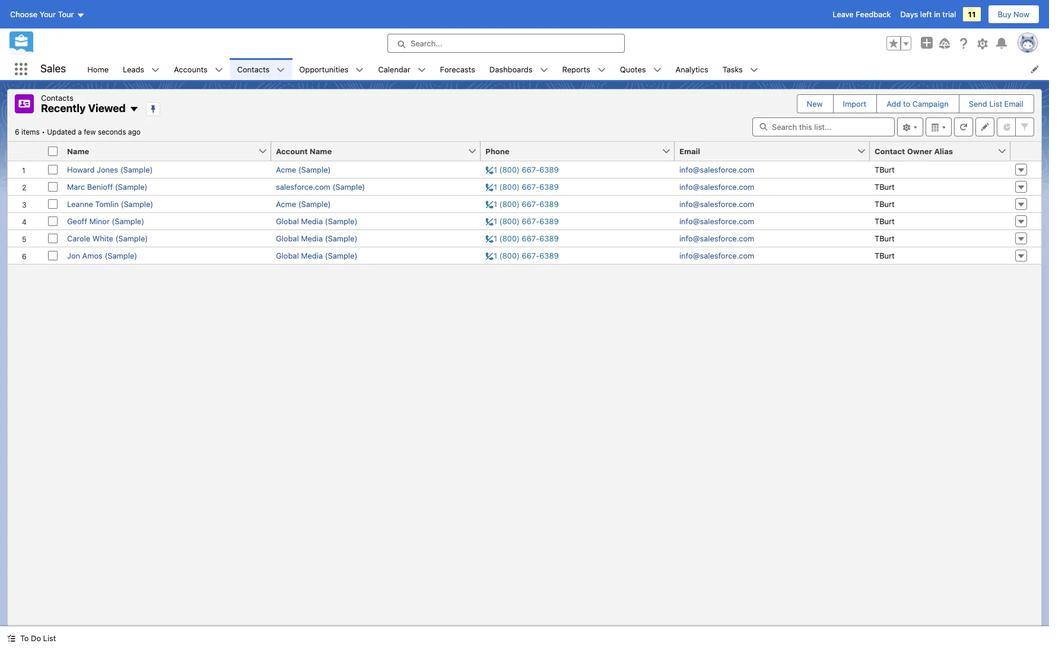 Task type: describe. For each thing, give the bounding box(es) containing it.
opportunities link
[[292, 58, 356, 80]]

jon amos (sample) link
[[67, 251, 137, 260]]

action element
[[1011, 142, 1042, 161]]

few
[[84, 127, 96, 136]]

list inside button
[[43, 634, 56, 644]]

info@salesforce.com for leanne tomlin (sample)
[[680, 199, 755, 209]]

6
[[15, 127, 19, 136]]

global media (sample) link for carole white (sample)
[[276, 234, 358, 243]]

howard jones (sample)
[[67, 165, 153, 174]]

home link
[[80, 58, 116, 80]]

to
[[20, 634, 29, 644]]

new button
[[798, 95, 833, 113]]

text default image inside contacts list item
[[277, 66, 285, 74]]

send list email
[[969, 99, 1024, 109]]

info@salesforce.com for jon amos (sample)
[[680, 251, 755, 260]]

accounts
[[174, 64, 208, 74]]

tburt for marc benioff (sample)
[[875, 182, 895, 191]]

your
[[40, 10, 56, 19]]

info@salesforce.com link for carole white (sample)
[[680, 234, 755, 243]]

salesforce.com
[[276, 182, 331, 191]]

calendar list item
[[371, 58, 433, 80]]

media for geoff minor (sample)
[[301, 216, 323, 226]]

name button
[[62, 142, 258, 161]]

marc benioff (sample) link
[[67, 182, 148, 191]]

choose
[[10, 10, 37, 19]]

tasks
[[723, 64, 743, 74]]

to do list button
[[0, 627, 63, 651]]

contacts link
[[230, 58, 277, 80]]

recently viewed grid
[[8, 142, 1042, 265]]

item number image
[[8, 142, 43, 161]]

recently viewed|contacts|list view element
[[7, 89, 1043, 627]]

feedback
[[856, 10, 892, 19]]

dashboards
[[490, 64, 533, 74]]

name inside button
[[310, 146, 332, 156]]

text default image for leads
[[151, 66, 160, 74]]

recently viewed
[[41, 102, 126, 115]]

items
[[21, 127, 40, 136]]

global media (sample) for geoff minor (sample)
[[276, 216, 358, 226]]

a
[[78, 127, 82, 136]]

contacts inside list item
[[237, 64, 270, 74]]

leave feedback
[[833, 10, 892, 19]]

info@salesforce.com for carole white (sample)
[[680, 234, 755, 243]]

leave feedback link
[[833, 10, 892, 19]]

tburt for carole white (sample)
[[875, 234, 895, 243]]

forecasts link
[[433, 58, 483, 80]]

import
[[843, 99, 867, 109]]

tburt for geoff minor (sample)
[[875, 216, 895, 226]]

text default image for opportunities
[[356, 66, 364, 74]]

carole white (sample) link
[[67, 234, 148, 243]]

account name button
[[271, 142, 468, 161]]

calendar
[[378, 64, 411, 74]]

Search Recently Viewed list view. search field
[[753, 117, 895, 136]]

info@salesforce.com link for geoff minor (sample)
[[680, 216, 755, 226]]

choose your tour
[[10, 10, 74, 19]]

info@salesforce.com link for leanne tomlin (sample)
[[680, 199, 755, 209]]

buy
[[998, 10, 1012, 19]]

list containing home
[[80, 58, 1050, 80]]

11
[[969, 10, 976, 19]]

account name
[[276, 146, 332, 156]]

carole
[[67, 234, 90, 243]]

calendar link
[[371, 58, 418, 80]]

recently
[[41, 102, 86, 115]]

geoff minor (sample)
[[67, 216, 144, 226]]

6 items • updated a few seconds ago
[[15, 127, 141, 136]]

text default image for dashboards
[[540, 66, 548, 74]]

info@salesforce.com link for jon amos (sample)
[[680, 251, 755, 260]]

salesforce.com (sample)
[[276, 182, 365, 191]]

opportunities
[[299, 64, 349, 74]]

none search field inside recently viewed|contacts|list view element
[[753, 117, 895, 136]]

tburt for leanne tomlin (sample)
[[875, 199, 895, 209]]

text default image for quotes
[[653, 66, 662, 74]]

buy now button
[[988, 5, 1040, 24]]

left
[[921, 10, 933, 19]]

text default image for calendar
[[418, 66, 426, 74]]

contact owner alias element
[[870, 142, 1018, 161]]

campaign
[[913, 99, 949, 109]]

quotes list item
[[613, 58, 669, 80]]

to
[[904, 99, 911, 109]]

phone
[[486, 146, 510, 156]]

minor
[[89, 216, 110, 226]]

acme (sample) for leanne tomlin (sample)
[[276, 199, 331, 209]]

add to campaign
[[887, 99, 949, 109]]

now
[[1014, 10, 1030, 19]]

salesforce.com (sample) link
[[276, 182, 365, 191]]

click to dial disabled image for leanne tomlin (sample)
[[486, 199, 559, 209]]

ago
[[128, 127, 141, 136]]

global for jon amos (sample)
[[276, 251, 299, 260]]

global media (sample) for jon amos (sample)
[[276, 251, 358, 260]]

dashboards link
[[483, 58, 540, 80]]

info@salesforce.com for marc benioff (sample)
[[680, 182, 755, 191]]

cell inside recently viewed grid
[[43, 142, 62, 161]]

phone button
[[481, 142, 662, 161]]

seconds
[[98, 127, 126, 136]]

accounts link
[[167, 58, 215, 80]]

global for carole white (sample)
[[276, 234, 299, 243]]

analytics
[[676, 64, 709, 74]]

contact owner alias button
[[870, 142, 998, 161]]

buy now
[[998, 10, 1030, 19]]

contact
[[875, 146, 906, 156]]

trial
[[943, 10, 957, 19]]

days left in trial
[[901, 10, 957, 19]]

import button
[[834, 95, 877, 113]]

contacts list item
[[230, 58, 292, 80]]

account
[[276, 146, 308, 156]]

leanne
[[67, 199, 93, 209]]



Task type: vqa. For each thing, say whether or not it's contained in the screenshot.
Phone
yes



Task type: locate. For each thing, give the bounding box(es) containing it.
0 horizontal spatial list
[[43, 634, 56, 644]]

1 horizontal spatial list
[[990, 99, 1003, 109]]

1 vertical spatial text default image
[[129, 105, 139, 114]]

info@salesforce.com link for marc benioff (sample)
[[680, 182, 755, 191]]

owner
[[908, 146, 933, 156]]

email
[[1005, 99, 1024, 109], [680, 146, 701, 156]]

acme down account
[[276, 165, 296, 174]]

account name element
[[271, 142, 488, 161]]

contacts down sales
[[41, 93, 73, 103]]

home
[[87, 64, 109, 74]]

1 horizontal spatial name
[[310, 146, 332, 156]]

global media (sample) link for jon amos (sample)
[[276, 251, 358, 260]]

carole white (sample)
[[67, 234, 148, 243]]

leads
[[123, 64, 144, 74]]

tour
[[58, 10, 74, 19]]

0 horizontal spatial contacts
[[41, 93, 73, 103]]

1 text default image from the left
[[151, 66, 160, 74]]

3 text default image from the left
[[356, 66, 364, 74]]

acme (sample) link
[[276, 165, 331, 174], [276, 199, 331, 209]]

jones
[[97, 165, 118, 174]]

quotes
[[620, 64, 646, 74]]

send list email button
[[960, 95, 1034, 113]]

0 vertical spatial acme
[[276, 165, 296, 174]]

text default image right the leads at the left of page
[[151, 66, 160, 74]]

1 global media (sample) from the top
[[276, 216, 358, 226]]

text default image inside accounts list item
[[215, 66, 223, 74]]

list right do
[[43, 634, 56, 644]]

2 horizontal spatial text default image
[[277, 66, 285, 74]]

email element
[[675, 142, 878, 161]]

4 tburt from the top
[[875, 216, 895, 226]]

2 info@salesforce.com link from the top
[[680, 182, 755, 191]]

list
[[990, 99, 1003, 109], [43, 634, 56, 644]]

acme for leanne tomlin (sample)
[[276, 199, 296, 209]]

5 info@salesforce.com from the top
[[680, 234, 755, 243]]

marc
[[67, 182, 85, 191]]

3 info@salesforce.com from the top
[[680, 199, 755, 209]]

info@salesforce.com link for howard jones (sample)
[[680, 165, 755, 174]]

4 click to dial disabled image from the top
[[486, 216, 559, 226]]

acme (sample) up salesforce.com on the left of page
[[276, 165, 331, 174]]

howard
[[67, 165, 95, 174]]

amos
[[82, 251, 103, 260]]

global media (sample) for carole white (sample)
[[276, 234, 358, 243]]

acme
[[276, 165, 296, 174], [276, 199, 296, 209]]

media for carole white (sample)
[[301, 234, 323, 243]]

2 acme (sample) link from the top
[[276, 199, 331, 209]]

text default image for tasks
[[750, 66, 759, 74]]

6 tburt from the top
[[875, 251, 895, 260]]

0 vertical spatial media
[[301, 216, 323, 226]]

5 text default image from the left
[[540, 66, 548, 74]]

text default image inside the calendar list item
[[418, 66, 426, 74]]

group
[[887, 36, 912, 50]]

email button
[[675, 142, 857, 161]]

new
[[807, 99, 823, 109]]

2 vertical spatial text default image
[[7, 635, 15, 643]]

send
[[969, 99, 988, 109]]

text default image right "reports"
[[598, 66, 606, 74]]

text default image right tasks
[[750, 66, 759, 74]]

2 click to dial disabled image from the top
[[486, 182, 559, 191]]

white
[[92, 234, 113, 243]]

search...
[[411, 39, 443, 48]]

0 vertical spatial acme (sample) link
[[276, 165, 331, 174]]

add to campaign button
[[878, 95, 959, 113]]

text default image left "reports"
[[540, 66, 548, 74]]

text default image for reports
[[598, 66, 606, 74]]

1 vertical spatial acme
[[276, 199, 296, 209]]

leads list item
[[116, 58, 167, 80]]

7 text default image from the left
[[653, 66, 662, 74]]

click to dial disabled image for marc benioff (sample)
[[486, 182, 559, 191]]

1 info@salesforce.com link from the top
[[680, 165, 755, 174]]

1 click to dial disabled image from the top
[[486, 165, 559, 174]]

6 info@salesforce.com link from the top
[[680, 251, 755, 260]]

0 vertical spatial contacts
[[237, 64, 270, 74]]

jon
[[67, 251, 80, 260]]

click to dial disabled image for carole white (sample)
[[486, 234, 559, 243]]

updated
[[47, 127, 76, 136]]

text default image
[[277, 66, 285, 74], [129, 105, 139, 114], [7, 635, 15, 643]]

text default image
[[151, 66, 160, 74], [215, 66, 223, 74], [356, 66, 364, 74], [418, 66, 426, 74], [540, 66, 548, 74], [598, 66, 606, 74], [653, 66, 662, 74], [750, 66, 759, 74]]

tburt for jon amos (sample)
[[875, 251, 895, 260]]

list right send
[[990, 99, 1003, 109]]

2 acme (sample) from the top
[[276, 199, 331, 209]]

analytics link
[[669, 58, 716, 80]]

5 click to dial disabled image from the top
[[486, 234, 559, 243]]

3 media from the top
[[301, 251, 323, 260]]

0 horizontal spatial email
[[680, 146, 701, 156]]

recently viewed status
[[15, 127, 47, 136]]

1 acme (sample) link from the top
[[276, 165, 331, 174]]

name element
[[62, 142, 278, 161]]

2 media from the top
[[301, 234, 323, 243]]

item number element
[[8, 142, 43, 161]]

acme (sample) link for leanne tomlin (sample)
[[276, 199, 331, 209]]

text default image inside leads list item
[[151, 66, 160, 74]]

email inside 'button'
[[1005, 99, 1024, 109]]

3 tburt from the top
[[875, 199, 895, 209]]

email inside button
[[680, 146, 701, 156]]

list
[[80, 58, 1050, 80]]

viewed
[[88, 102, 126, 115]]

text default image right quotes
[[653, 66, 662, 74]]

phone element
[[481, 142, 682, 161]]

1 info@salesforce.com from the top
[[680, 165, 755, 174]]

2 acme from the top
[[276, 199, 296, 209]]

0 vertical spatial global media (sample) link
[[276, 216, 358, 226]]

contact owner alias
[[875, 146, 954, 156]]

text default image up ago
[[129, 105, 139, 114]]

8 text default image from the left
[[750, 66, 759, 74]]

do
[[31, 634, 41, 644]]

opportunities list item
[[292, 58, 371, 80]]

alias
[[935, 146, 954, 156]]

text default image left calendar link
[[356, 66, 364, 74]]

1 global media (sample) link from the top
[[276, 216, 358, 226]]

contacts
[[237, 64, 270, 74], [41, 93, 73, 103]]

text default image inside the to do list button
[[7, 635, 15, 643]]

acme for howard jones (sample)
[[276, 165, 296, 174]]

reports
[[563, 64, 591, 74]]

click to dial disabled image
[[486, 165, 559, 174], [486, 182, 559, 191], [486, 199, 559, 209], [486, 216, 559, 226], [486, 234, 559, 243], [486, 251, 559, 260]]

3 global from the top
[[276, 251, 299, 260]]

click to dial disabled image for howard jones (sample)
[[486, 165, 559, 174]]

sales
[[40, 62, 66, 75]]

acme down salesforce.com on the left of page
[[276, 199, 296, 209]]

1 vertical spatial email
[[680, 146, 701, 156]]

text default image right accounts
[[215, 66, 223, 74]]

geoff
[[67, 216, 87, 226]]

info@salesforce.com for howard jones (sample)
[[680, 165, 755, 174]]

3 global media (sample) link from the top
[[276, 251, 358, 260]]

0 vertical spatial text default image
[[277, 66, 285, 74]]

tasks link
[[716, 58, 750, 80]]

2 info@salesforce.com from the top
[[680, 182, 755, 191]]

0 horizontal spatial text default image
[[7, 635, 15, 643]]

contacts image
[[15, 94, 34, 113]]

action image
[[1011, 142, 1042, 161]]

2 global media (sample) from the top
[[276, 234, 358, 243]]

3 info@salesforce.com link from the top
[[680, 199, 755, 209]]

1 horizontal spatial email
[[1005, 99, 1024, 109]]

text default image down the search...
[[418, 66, 426, 74]]

days
[[901, 10, 919, 19]]

4 info@salesforce.com link from the top
[[680, 216, 755, 226]]

quotes link
[[613, 58, 653, 80]]

(sample)
[[120, 165, 153, 174], [298, 165, 331, 174], [115, 182, 148, 191], [333, 182, 365, 191], [121, 199, 153, 209], [298, 199, 331, 209], [112, 216, 144, 226], [325, 216, 358, 226], [115, 234, 148, 243], [325, 234, 358, 243], [105, 251, 137, 260], [325, 251, 358, 260]]

acme (sample) for howard jones (sample)
[[276, 165, 331, 174]]

1 vertical spatial global media (sample)
[[276, 234, 358, 243]]

text default image inside opportunities list item
[[356, 66, 364, 74]]

1 horizontal spatial text default image
[[129, 105, 139, 114]]

1 vertical spatial media
[[301, 234, 323, 243]]

4 info@salesforce.com from the top
[[680, 216, 755, 226]]

2 vertical spatial global
[[276, 251, 299, 260]]

2 vertical spatial media
[[301, 251, 323, 260]]

acme (sample) link up salesforce.com on the left of page
[[276, 165, 331, 174]]

1 vertical spatial contacts
[[41, 93, 73, 103]]

acme (sample) down salesforce.com on the left of page
[[276, 199, 331, 209]]

text default image for accounts
[[215, 66, 223, 74]]

0 vertical spatial acme (sample)
[[276, 165, 331, 174]]

None search field
[[753, 117, 895, 136]]

1 acme from the top
[[276, 165, 296, 174]]

add
[[887, 99, 902, 109]]

leanne tomlin (sample) link
[[67, 199, 153, 209]]

howard jones (sample) link
[[67, 165, 153, 174]]

acme (sample)
[[276, 165, 331, 174], [276, 199, 331, 209]]

to do list
[[20, 634, 56, 644]]

reports list item
[[555, 58, 613, 80]]

5 info@salesforce.com link from the top
[[680, 234, 755, 243]]

1 vertical spatial acme (sample)
[[276, 199, 331, 209]]

6 click to dial disabled image from the top
[[486, 251, 559, 260]]

1 vertical spatial list
[[43, 634, 56, 644]]

1 media from the top
[[301, 216, 323, 226]]

6 info@salesforce.com from the top
[[680, 251, 755, 260]]

1 vertical spatial global
[[276, 234, 299, 243]]

tburt for howard jones (sample)
[[875, 165, 895, 174]]

benioff
[[87, 182, 113, 191]]

2 vertical spatial global media (sample) link
[[276, 251, 358, 260]]

name up howard
[[67, 146, 89, 156]]

1 vertical spatial acme (sample) link
[[276, 199, 331, 209]]

1 vertical spatial global media (sample) link
[[276, 234, 358, 243]]

geoff minor (sample) link
[[67, 216, 144, 226]]

global for geoff minor (sample)
[[276, 216, 299, 226]]

text default image inside the dashboards list item
[[540, 66, 548, 74]]

text default image inside reports list item
[[598, 66, 606, 74]]

in
[[935, 10, 941, 19]]

2 vertical spatial global media (sample)
[[276, 251, 358, 260]]

forecasts
[[440, 64, 476, 74]]

text default image inside quotes list item
[[653, 66, 662, 74]]

0 vertical spatial email
[[1005, 99, 1024, 109]]

search... button
[[388, 34, 625, 53]]

text default image left the opportunities link
[[277, 66, 285, 74]]

acme (sample) link for howard jones (sample)
[[276, 165, 331, 174]]

0 vertical spatial global
[[276, 216, 299, 226]]

info@salesforce.com for geoff minor (sample)
[[680, 216, 755, 226]]

click to dial disabled image for jon amos (sample)
[[486, 251, 559, 260]]

text default image left to
[[7, 635, 15, 643]]

•
[[42, 127, 45, 136]]

click to dial disabled image for geoff minor (sample)
[[486, 216, 559, 226]]

marc benioff (sample)
[[67, 182, 148, 191]]

0 vertical spatial list
[[990, 99, 1003, 109]]

1 name from the left
[[67, 146, 89, 156]]

2 global from the top
[[276, 234, 299, 243]]

0 horizontal spatial name
[[67, 146, 89, 156]]

text default image inside tasks list item
[[750, 66, 759, 74]]

dashboards list item
[[483, 58, 555, 80]]

choose your tour button
[[10, 5, 85, 24]]

1 global from the top
[[276, 216, 299, 226]]

0 vertical spatial global media (sample)
[[276, 216, 358, 226]]

2 text default image from the left
[[215, 66, 223, 74]]

global media (sample)
[[276, 216, 358, 226], [276, 234, 358, 243], [276, 251, 358, 260]]

1 acme (sample) from the top
[[276, 165, 331, 174]]

name
[[67, 146, 89, 156], [310, 146, 332, 156]]

6 text default image from the left
[[598, 66, 606, 74]]

info@salesforce.com link
[[680, 165, 755, 174], [680, 182, 755, 191], [680, 199, 755, 209], [680, 216, 755, 226], [680, 234, 755, 243], [680, 251, 755, 260]]

jon amos (sample)
[[67, 251, 137, 260]]

global media (sample) link for geoff minor (sample)
[[276, 216, 358, 226]]

list inside 'button'
[[990, 99, 1003, 109]]

4 text default image from the left
[[418, 66, 426, 74]]

leanne tomlin (sample)
[[67, 199, 153, 209]]

cell
[[43, 142, 62, 161]]

2 tburt from the top
[[875, 182, 895, 191]]

3 click to dial disabled image from the top
[[486, 199, 559, 209]]

3 global media (sample) from the top
[[276, 251, 358, 260]]

name inside button
[[67, 146, 89, 156]]

contacts right accounts list item
[[237, 64, 270, 74]]

reports link
[[555, 58, 598, 80]]

leave
[[833, 10, 854, 19]]

accounts list item
[[167, 58, 230, 80]]

2 global media (sample) link from the top
[[276, 234, 358, 243]]

1 horizontal spatial contacts
[[237, 64, 270, 74]]

5 tburt from the top
[[875, 234, 895, 243]]

tasks list item
[[716, 58, 766, 80]]

2 name from the left
[[310, 146, 332, 156]]

1 tburt from the top
[[875, 165, 895, 174]]

acme (sample) link down salesforce.com on the left of page
[[276, 199, 331, 209]]

media for jon amos (sample)
[[301, 251, 323, 260]]

name right account
[[310, 146, 332, 156]]

tomlin
[[95, 199, 119, 209]]

tburt
[[875, 165, 895, 174], [875, 182, 895, 191], [875, 199, 895, 209], [875, 216, 895, 226], [875, 234, 895, 243], [875, 251, 895, 260]]



